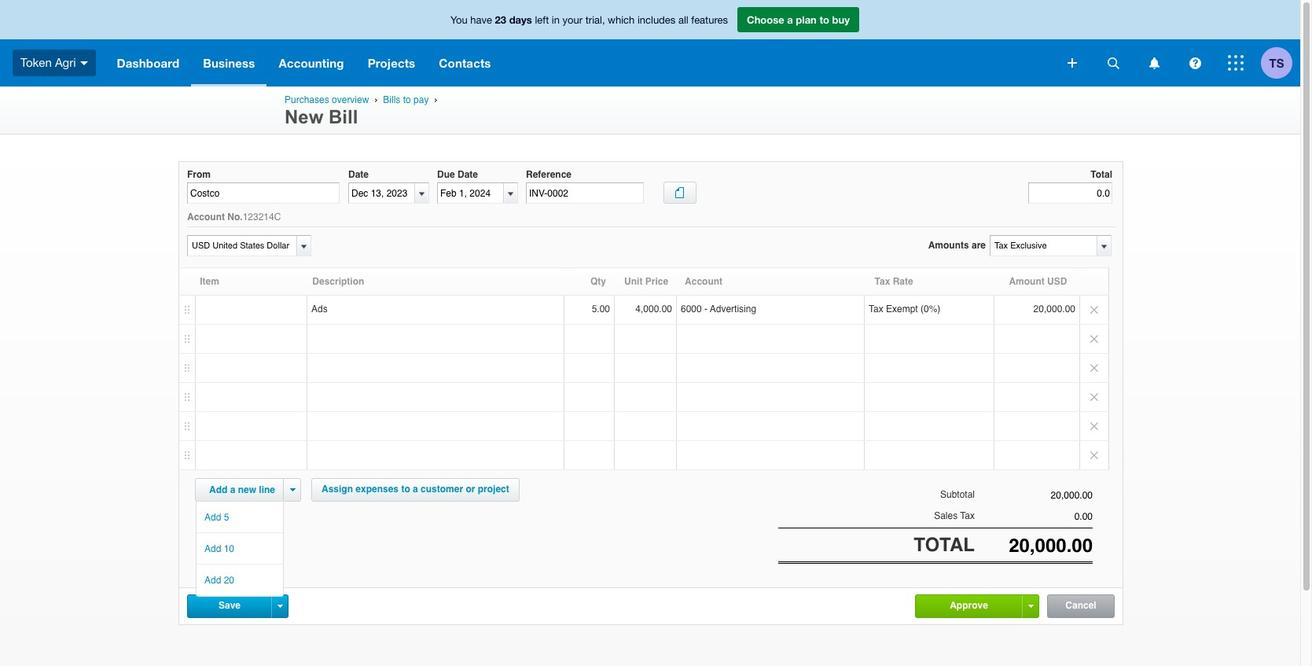Task type: locate. For each thing, give the bounding box(es) containing it.
2 vertical spatial tax
[[961, 510, 975, 521]]

2 vertical spatial delete line item image
[[1081, 442, 1109, 470]]

tax right sales
[[961, 510, 975, 521]]

svg image
[[1108, 57, 1120, 69], [1149, 57, 1160, 69]]

account
[[187, 212, 225, 223], [685, 276, 723, 287]]

1 delete line item image from the top
[[1081, 296, 1109, 324]]

unit
[[625, 276, 643, 287]]

1 delete line item image from the top
[[1081, 325, 1109, 353]]

token agri button
[[0, 39, 105, 87]]

price
[[645, 276, 669, 287]]

2 vertical spatial to
[[401, 484, 410, 495]]

to right expenses in the bottom left of the page
[[401, 484, 410, 495]]

bills
[[383, 94, 401, 105]]

10
[[224, 544, 234, 555]]

dashboard
[[117, 56, 180, 70]]

ads
[[311, 304, 328, 315]]

-
[[705, 304, 708, 315]]

features
[[692, 14, 728, 26]]

None text field
[[187, 183, 340, 204], [188, 236, 294, 256], [991, 236, 1096, 256], [975, 490, 1093, 501], [975, 535, 1093, 557], [187, 183, 340, 204], [188, 236, 294, 256], [991, 236, 1096, 256], [975, 490, 1093, 501], [975, 535, 1093, 557]]

svg image
[[1228, 55, 1244, 71], [1190, 57, 1201, 69], [1068, 58, 1077, 68], [80, 61, 88, 65]]

have
[[471, 14, 492, 26]]

add left 10
[[204, 544, 221, 555]]

1 vertical spatial to
[[403, 94, 411, 105]]

account up -
[[685, 276, 723, 287]]

project
[[478, 484, 509, 495]]

left
[[535, 14, 549, 26]]

choose
[[747, 13, 785, 26]]

sales
[[934, 510, 958, 521]]

a inside banner
[[787, 13, 793, 26]]

exempt
[[886, 304, 918, 315]]

delete line item image
[[1081, 325, 1109, 353], [1081, 412, 1109, 441], [1081, 442, 1109, 470]]

from
[[187, 169, 211, 180]]

add for add a new line
[[209, 485, 228, 496]]

banner
[[0, 0, 1301, 87]]

a left plan
[[787, 13, 793, 26]]

› right pay
[[434, 94, 438, 105]]

delete line item image
[[1081, 296, 1109, 324], [1081, 354, 1109, 383], [1081, 383, 1109, 412]]

bills to pay link
[[383, 94, 429, 105]]

projects
[[368, 56, 416, 70]]

1 vertical spatial account
[[685, 276, 723, 287]]

1 vertical spatial tax
[[869, 304, 884, 315]]

tax
[[875, 276, 891, 287], [869, 304, 884, 315], [961, 510, 975, 521]]

more add line options... image
[[290, 489, 295, 492]]

1 date from the left
[[348, 169, 369, 180]]

2 delete line item image from the top
[[1081, 412, 1109, 441]]

None text field
[[975, 511, 1093, 522]]

assign expenses to a customer or project
[[322, 484, 509, 495]]

add left 5
[[204, 512, 221, 523]]

0 horizontal spatial svg image
[[1108, 57, 1120, 69]]

approve link
[[916, 595, 1022, 617]]

2 svg image from the left
[[1149, 57, 1160, 69]]

0 horizontal spatial ›
[[375, 94, 378, 105]]

1 › from the left
[[375, 94, 378, 105]]

0 horizontal spatial a
[[230, 485, 235, 496]]

add 10
[[204, 544, 234, 555]]

contacts
[[439, 56, 491, 70]]

23
[[495, 13, 507, 26]]

to inside purchases overview › bills to pay › new bill
[[403, 94, 411, 105]]

add left 20
[[204, 575, 221, 586]]

trial,
[[586, 14, 605, 26]]

tax left the rate
[[875, 276, 891, 287]]

1 vertical spatial delete line item image
[[1081, 412, 1109, 441]]

6000
[[681, 304, 702, 315]]

new
[[238, 485, 256, 496]]

accounting button
[[267, 39, 356, 87]]

a left customer
[[413, 484, 418, 495]]

date
[[348, 169, 369, 180], [458, 169, 478, 180]]

date up due date text box
[[458, 169, 478, 180]]

token
[[20, 56, 52, 69]]

add up the add 5
[[209, 485, 228, 496]]

projects button
[[356, 39, 427, 87]]

add 20 link
[[197, 565, 283, 596]]

1 horizontal spatial svg image
[[1149, 57, 1160, 69]]

you have 23 days left in your trial, which includes all features
[[451, 13, 728, 26]]

add 5 link
[[197, 502, 283, 533]]

account no. 123214c
[[187, 212, 281, 223]]

dashboard link
[[105, 39, 191, 87]]

accounting
[[279, 56, 344, 70]]

0 horizontal spatial date
[[348, 169, 369, 180]]

1 horizontal spatial account
[[685, 276, 723, 287]]

purchases
[[285, 94, 329, 105]]

account for account no. 123214c
[[187, 212, 225, 223]]

overview
[[332, 94, 369, 105]]

amounts are
[[929, 240, 986, 251]]

account for account
[[685, 276, 723, 287]]

2 horizontal spatial a
[[787, 13, 793, 26]]

› left bills
[[375, 94, 378, 105]]

your
[[563, 14, 583, 26]]

add 10 link
[[197, 534, 283, 564]]

0 vertical spatial to
[[820, 13, 830, 26]]

0 horizontal spatial account
[[187, 212, 225, 223]]

123214c
[[243, 212, 281, 223]]

0 vertical spatial tax
[[875, 276, 891, 287]]

0 vertical spatial delete line item image
[[1081, 325, 1109, 353]]

a
[[787, 13, 793, 26], [413, 484, 418, 495], [230, 485, 235, 496]]

you
[[451, 14, 468, 26]]

ts
[[1270, 55, 1285, 70]]

tax left exempt
[[869, 304, 884, 315]]

description
[[312, 276, 364, 287]]

add for add 10
[[204, 544, 221, 555]]

purchases overview link
[[285, 94, 369, 105]]

tax rate
[[875, 276, 914, 287]]

to
[[820, 13, 830, 26], [403, 94, 411, 105], [401, 484, 410, 495]]

in
[[552, 14, 560, 26]]

0 vertical spatial delete line item image
[[1081, 296, 1109, 324]]

ts button
[[1261, 39, 1301, 87]]

subtotal
[[941, 489, 975, 500]]

item
[[200, 276, 219, 287]]

5
[[224, 512, 229, 523]]

account left no.
[[187, 212, 225, 223]]

1 vertical spatial delete line item image
[[1081, 354, 1109, 383]]

1 horizontal spatial ›
[[434, 94, 438, 105]]

0 vertical spatial account
[[187, 212, 225, 223]]

date up the date text field
[[348, 169, 369, 180]]

2 vertical spatial delete line item image
[[1081, 383, 1109, 412]]

1 svg image from the left
[[1108, 57, 1120, 69]]

add
[[209, 485, 228, 496], [204, 512, 221, 523], [204, 544, 221, 555], [204, 575, 221, 586]]

to left buy
[[820, 13, 830, 26]]

Total text field
[[1029, 183, 1113, 204]]

to left pay
[[403, 94, 411, 105]]

a left the new
[[230, 485, 235, 496]]

1 horizontal spatial date
[[458, 169, 478, 180]]

sales tax
[[934, 510, 975, 521]]



Task type: describe. For each thing, give the bounding box(es) containing it.
contacts button
[[427, 39, 503, 87]]

(0%)
[[921, 304, 941, 315]]

more save options... image
[[277, 605, 283, 608]]

cancel
[[1066, 600, 1097, 611]]

Due Date text field
[[438, 183, 503, 203]]

to inside 'assign expenses to a customer or project' link
[[401, 484, 410, 495]]

Date text field
[[349, 183, 414, 203]]

add a new line link
[[200, 479, 285, 501]]

add 20
[[204, 575, 234, 586]]

all
[[679, 14, 689, 26]]

no.
[[228, 212, 243, 223]]

to inside banner
[[820, 13, 830, 26]]

svg image inside token agri popup button
[[80, 61, 88, 65]]

pay
[[414, 94, 429, 105]]

qty
[[591, 276, 606, 287]]

amounts
[[929, 240, 969, 251]]

total
[[1091, 169, 1113, 180]]

1 horizontal spatial a
[[413, 484, 418, 495]]

days
[[509, 13, 532, 26]]

tax for tax rate
[[875, 276, 891, 287]]

approve
[[950, 600, 988, 611]]

add for add 5
[[204, 512, 221, 523]]

tax for tax exempt (0%)
[[869, 304, 884, 315]]

bill
[[329, 106, 358, 127]]

banner containing ts
[[0, 0, 1301, 87]]

add for add 20
[[204, 575, 221, 586]]

usd
[[1048, 276, 1068, 287]]

assign expenses to a customer or project link
[[311, 478, 520, 502]]

save link
[[188, 595, 271, 617]]

Reference text field
[[526, 183, 644, 204]]

which
[[608, 14, 635, 26]]

5.00
[[592, 304, 610, 315]]

save
[[219, 600, 241, 611]]

purchases overview › bills to pay › new bill
[[285, 94, 440, 127]]

customer
[[421, 484, 463, 495]]

expenses
[[356, 484, 399, 495]]

unit price
[[625, 276, 669, 287]]

agri
[[55, 56, 76, 69]]

total
[[914, 534, 975, 556]]

2 › from the left
[[434, 94, 438, 105]]

3 delete line item image from the top
[[1081, 383, 1109, 412]]

includes
[[638, 14, 676, 26]]

or
[[466, 484, 475, 495]]

reference
[[526, 169, 572, 180]]

cancel button
[[1048, 595, 1114, 617]]

are
[[972, 240, 986, 251]]

add 5
[[204, 512, 229, 523]]

line
[[259, 485, 275, 496]]

2 delete line item image from the top
[[1081, 354, 1109, 383]]

due date
[[437, 169, 478, 180]]

a for to
[[787, 13, 793, 26]]

add a new line
[[209, 485, 275, 496]]

plan
[[796, 13, 817, 26]]

advertising
[[710, 304, 757, 315]]

6000 - advertising
[[681, 304, 757, 315]]

2 date from the left
[[458, 169, 478, 180]]

business button
[[191, 39, 267, 87]]

4,000.00
[[636, 304, 672, 315]]

a for line
[[230, 485, 235, 496]]

rate
[[893, 276, 914, 287]]

assign
[[322, 484, 353, 495]]

amount usd
[[1009, 276, 1068, 287]]

choose a plan to buy
[[747, 13, 850, 26]]

new
[[285, 106, 324, 127]]

20,000.00
[[1034, 304, 1076, 315]]

more approve options... image
[[1028, 605, 1034, 608]]

20
[[224, 575, 234, 586]]

due
[[437, 169, 455, 180]]

tax exempt (0%)
[[869, 304, 941, 315]]

buy
[[833, 13, 850, 26]]

3 delete line item image from the top
[[1081, 442, 1109, 470]]

amount
[[1009, 276, 1045, 287]]

token agri
[[20, 56, 76, 69]]



Task type: vqa. For each thing, say whether or not it's contained in the screenshot.
"Exempt"
yes



